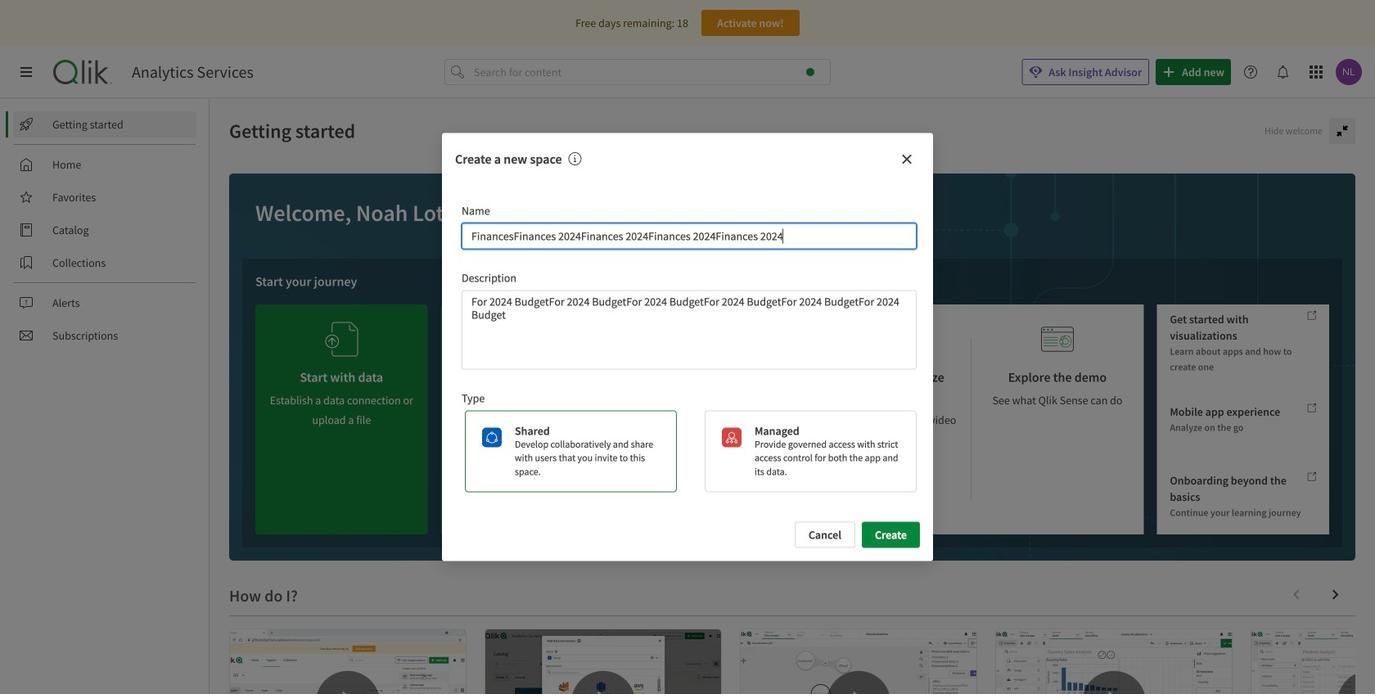 Task type: vqa. For each thing, say whether or not it's contained in the screenshot.
close icon
yes



Task type: locate. For each thing, give the bounding box(es) containing it.
close sidebar menu image
[[20, 66, 33, 79]]

option group
[[459, 410, 917, 493]]

None text field
[[462, 223, 917, 249]]

explore the demo image
[[1042, 318, 1074, 361]]

hide welcome image
[[1336, 124, 1349, 138]]

main content
[[210, 98, 1376, 694]]

dialog
[[442, 133, 933, 561]]

home badge image
[[807, 68, 815, 76]]

invite users image
[[511, 311, 544, 355]]

None text field
[[462, 290, 917, 370]]

navigation pane element
[[0, 105, 209, 355]]



Task type: describe. For each thing, give the bounding box(es) containing it.
analytics services element
[[132, 62, 254, 82]]

close image
[[901, 153, 914, 166]]



